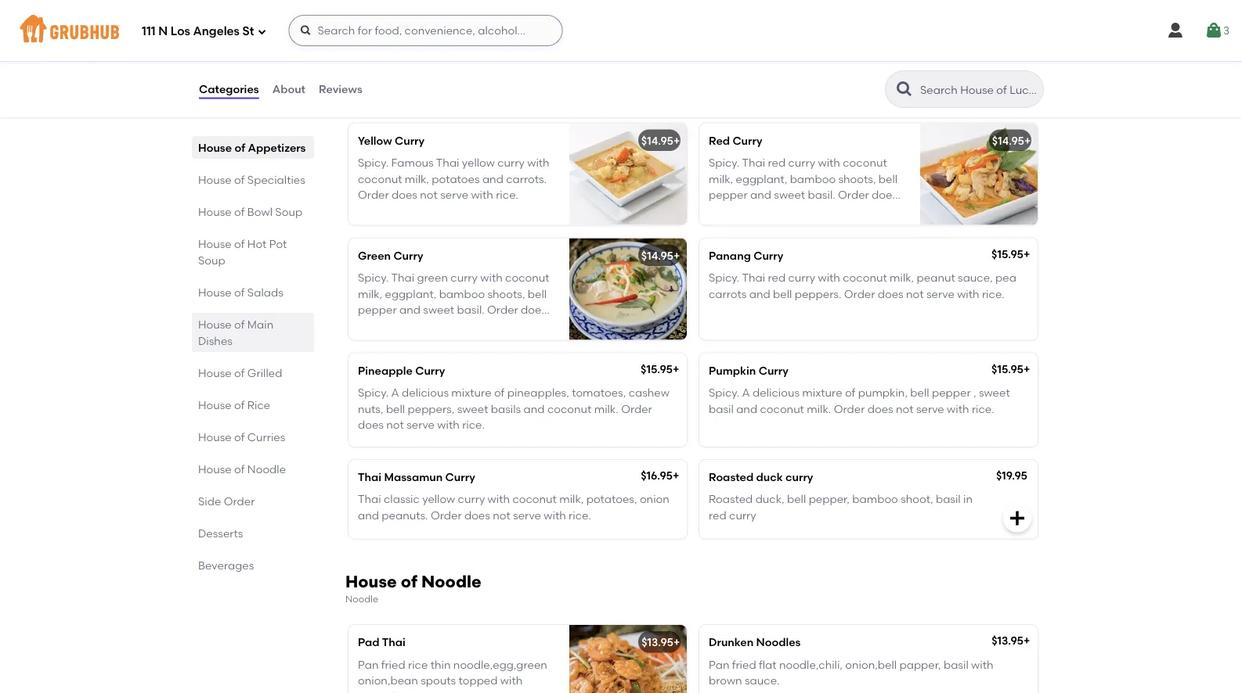 Task type: vqa. For each thing, say whether or not it's contained in the screenshot.
"Robin"
no



Task type: describe. For each thing, give the bounding box(es) containing it.
green curry
[[358, 249, 423, 263]]

drunken noodles
[[709, 636, 801, 650]]

bowl
[[247, 205, 273, 219]]

not inside 'spicy. a delicious mixture of pineapples, tomatoes, cashew nuts, bell peppers, sweet basils and coconut milk. order does not serve with rice.'
[[386, 418, 404, 432]]

not inside spicy. thai green curry with coconut milk, eggplant, bamboo shoots, bell pepper and sweet basil. order does not serve with rice.
[[358, 319, 376, 332]]

$15.95 + for spicy. thai red curry with coconut milk, peanut sauce, pea carrots and bell peppers. order does not serve with rice.
[[992, 248, 1030, 261]]

house for house of appetizers
[[198, 141, 232, 154]]

brown inside red bbq pork over fried rice with onions, tomato and brown sauce
[[382, 7, 415, 21]]

bell inside 'spicy. a delicious mixture of pineapples, tomatoes, cashew nuts, bell peppers, sweet basils and coconut milk. order does not serve with rice.'
[[386, 402, 405, 416]]

pan for pan fried flat noodle,chili, onion,bell papper, basil with brown sauce.
[[709, 659, 730, 672]]

of inside 'spicy. a delicious mixture of pineapples, tomatoes, cashew nuts, bell peppers, sweet basils and coconut milk. order does not serve with rice.'
[[494, 387, 505, 400]]

basil. for green
[[457, 303, 485, 317]]

duck,
[[756, 493, 785, 506]]

pineapple
[[358, 364, 413, 378]]

curry for panang curry
[[754, 249, 784, 263]]

serve inside spicy. thai red curry with coconut milk, eggplant, bamboo shoots, bell pepper and sweet basil. order does not serve with rice.
[[729, 204, 757, 217]]

tomato
[[574, 0, 614, 5]]

with inside 'spicy. a delicious mixture of pineapples, tomatoes, cashew nuts, bell peppers, sweet basils and coconut milk. order does not serve with rice.'
[[437, 418, 460, 432]]

curry inside roasted duck, bell pepper, bamboo shoot, basil in red curry
[[729, 509, 756, 522]]

house of appetizers
[[198, 141, 306, 154]]

$14.95 down search house of luck thai bbq search field
[[992, 134, 1025, 147]]

coconut inside spicy. thai red curry with coconut milk, peanut sauce, pea carrots and bell peppers. order does not serve with rice.
[[843, 271, 887, 285]]

order inside spicy. thai green curry with coconut milk, eggplant, bamboo shoots, bell pepper and sweet basil. order does not serve with rice.
[[487, 303, 518, 317]]

spicy. famous thai yellow curry with coconut milk, potatoes and carrots. order does not serve with rice.
[[358, 156, 550, 201]]

onion,bell
[[845, 659, 897, 672]]

rice. inside spicy. thai red curry with coconut milk, eggplant, bamboo shoots, bell pepper and sweet basil. order does not serve with rice.
[[785, 204, 807, 217]]

pumpkin curry
[[709, 364, 789, 378]]

shoots, for spicy. thai red curry with coconut milk, eggplant, bamboo shoots, bell pepper and sweet basil. order does not serve with rice.
[[838, 172, 876, 185]]

potatoes,
[[586, 493, 637, 506]]

shoots, for spicy. thai green curry with coconut milk, eggplant, bamboo shoots, bell pepper and sweet basil. order does not serve with rice.
[[488, 287, 525, 301]]

pumpkin
[[709, 364, 756, 378]]

thai inside spicy. thai green curry with coconut milk, eggplant, bamboo shoots, bell pepper and sweet basil. order does not serve with rice.
[[391, 271, 414, 285]]

rice. inside 'spicy. a delicious mixture of pineapples, tomatoes, cashew nuts, bell peppers, sweet basils and coconut milk. order does not serve with rice.'
[[462, 418, 485, 432]]

of for house of curries
[[234, 431, 245, 444]]

house of bowl soup
[[198, 205, 302, 219]]

111 n los angeles st
[[142, 24, 254, 38]]

$15.95 for spicy. thai red curry with coconut milk, peanut sauce, pea carrots and bell peppers. order does not serve with rice.
[[992, 248, 1024, 261]]

house for house of hot pot soup
[[198, 237, 232, 251]]

panang
[[709, 249, 751, 263]]

not inside spicy. thai red curry with coconut milk, peanut sauce, pea carrots and bell peppers. order does not serve with rice.
[[906, 287, 924, 301]]

and inside thai classic yellow curry with coconut milk, potatoes, onion and peanuts. order does not serve with rice.
[[358, 509, 379, 522]]

house of noodle noodle
[[345, 572, 481, 606]]

thai inside thai classic yellow curry with coconut milk, potatoes, onion and peanuts. order does not serve with rice.
[[358, 493, 381, 506]]

delicious for pumpkin curry
[[753, 387, 800, 400]]

house of curries tab
[[198, 429, 308, 446]]

3 button
[[1205, 16, 1230, 45]]

curry for green curry
[[393, 249, 423, 263]]

thai inside spicy. thai red curry with coconut milk, eggplant, bamboo shoots, bell pepper and sweet basil. order does not serve with rice.
[[742, 156, 765, 170]]

$16.95
[[641, 469, 673, 483]]

1 horizontal spatial $13.95
[[992, 635, 1024, 648]]

peanut
[[917, 271, 955, 285]]

spicy. for spicy. famous thai yellow curry with coconut milk, potatoes and carrots. order does not serve with rice.
[[358, 156, 389, 170]]

red for red curry
[[709, 134, 730, 147]]

,
[[974, 387, 976, 400]]

rice inside 'house of curries curries come with rice'
[[430, 92, 447, 103]]

bell inside spicy. thai red curry with coconut milk, peanut sauce, pea carrots and bell peppers. order does not serve with rice.
[[773, 287, 792, 301]]

$15.95 + for spicy. a delicious mixture of pineapples, tomatoes, cashew nuts, bell peppers, sweet basils and coconut milk. order does not serve with rice.
[[641, 363, 679, 376]]

of for house of grilled
[[234, 367, 245, 380]]

basil for pan fried flat noodle,chili, onion,bell papper, basil with brown sauce.
[[944, 659, 969, 672]]

curry inside spicy. thai red curry with coconut milk, eggplant, bamboo shoots, bell pepper and sweet basil. order does not serve with rice.
[[788, 156, 815, 170]]

house of curries curries come with rice
[[345, 70, 481, 103]]

pan fried rice thin noodle,egg,green onion,bean spouts topped with peanut.
[[358, 659, 547, 694]]

yellow
[[358, 134, 392, 147]]

pad thai image
[[569, 626, 687, 694]]

of for house of hot pot soup
[[234, 237, 245, 251]]

brown inside pan fried flat noodle,chili, onion,bell papper, basil with brown sauce.
[[709, 675, 742, 688]]

spicy. thai green curry with coconut milk, eggplant, bamboo shoots, bell pepper and sweet basil. order does not serve with rice.
[[358, 271, 549, 332]]

basils
[[491, 402, 521, 416]]

not inside spicy. thai red curry with coconut milk, eggplant, bamboo shoots, bell pepper and sweet basil. order does not serve with rice.
[[709, 204, 726, 217]]

$14.95 + for spicy. thai red curry with coconut milk, peanut sauce, pea carrots and bell peppers. order does not serve with rice.
[[641, 249, 680, 263]]

order inside spicy. a delicious mixture of pumpkin, bell pepper , sweet basil and coconut milk. order does not serve with rice.
[[834, 402, 865, 416]]

order inside spicy. thai red curry with coconut milk, eggplant, bamboo shoots, bell pepper and sweet basil. order does not serve with rice.
[[838, 188, 869, 201]]

does inside spicy. thai green curry with coconut milk, eggplant, bamboo shoots, bell pepper and sweet basil. order does not serve with rice.
[[521, 303, 547, 317]]

of for house of specialties
[[234, 173, 245, 186]]

rice inside pan fried rice thin noodle,egg,green onion,bean spouts topped with peanut.
[[408, 659, 428, 672]]

1 horizontal spatial $13.95 +
[[992, 635, 1030, 648]]

house of hot pot soup tab
[[198, 236, 308, 269]]

about
[[272, 83, 306, 96]]

thai inside the spicy. famous thai yellow curry with coconut milk, potatoes and carrots. order does not serve with rice.
[[436, 156, 459, 170]]

shoot,
[[901, 493, 933, 506]]

serve inside spicy. thai green curry with coconut milk, eggplant, bamboo shoots, bell pepper and sweet basil. order does not serve with rice.
[[378, 319, 406, 332]]

grilled
[[247, 367, 282, 380]]

spicy. thai red curry with coconut milk, peanut sauce, pea carrots and bell peppers. order does not serve with rice.
[[709, 271, 1017, 301]]

spicy. a delicious mixture of pineapples, tomatoes, cashew nuts, bell peppers, sweet basils and coconut milk. order does not serve with rice.
[[358, 387, 670, 432]]

$19.95
[[996, 469, 1028, 483]]

and inside spicy. thai red curry with coconut milk, peanut sauce, pea carrots and bell peppers. order does not serve with rice.
[[749, 287, 771, 301]]

house for house of curries curries come with rice
[[345, 70, 397, 90]]

duck
[[756, 471, 783, 484]]

sweet inside 'spicy. a delicious mixture of pineapples, tomatoes, cashew nuts, bell peppers, sweet basils and coconut milk. order does not serve with rice.'
[[457, 402, 488, 416]]

carrots.
[[506, 172, 547, 185]]

pan fried flat noodle,chili, onion,bell papper, basil with brown sauce.
[[709, 659, 994, 688]]

house of salads
[[198, 286, 283, 299]]

milk. inside spicy. a delicious mixture of pumpkin, bell pepper , sweet basil and coconut milk. order does not serve with rice.
[[807, 402, 831, 416]]

side
[[198, 495, 221, 508]]

roasted duck, bell pepper, bamboo shoot, basil in red curry
[[709, 493, 973, 522]]

0 horizontal spatial $13.95 +
[[642, 636, 680, 650]]

spicy. for spicy. thai red curry with coconut milk, peanut sauce, pea carrots and bell peppers. order does not serve with rice.
[[709, 271, 740, 285]]

peppers,
[[408, 402, 455, 416]]

serve inside spicy. thai red curry with coconut milk, peanut sauce, pea carrots and bell peppers. order does not serve with rice.
[[927, 287, 955, 301]]

thai inside spicy. thai red curry with coconut milk, peanut sauce, pea carrots and bell peppers. order does not serve with rice.
[[742, 271, 765, 285]]

Search House of Luck Thai BBQ search field
[[919, 82, 1039, 97]]

house for house of rice
[[198, 399, 232, 412]]

milk, inside the spicy. famous thai yellow curry with coconut milk, potatoes and carrots. order does not serve with rice.
[[405, 172, 429, 185]]

of for house of noodle
[[234, 463, 245, 476]]

1 vertical spatial curries
[[345, 92, 378, 103]]

sauce.
[[745, 675, 780, 688]]

pineapples,
[[507, 387, 569, 400]]

sweet inside spicy. a delicious mixture of pumpkin, bell pepper , sweet basil and coconut milk. order does not serve with rice.
[[979, 387, 1010, 400]]

sauce,
[[958, 271, 993, 285]]

appetizers
[[248, 141, 306, 154]]

bamboo inside roasted duck, bell pepper, bamboo shoot, basil in red curry
[[852, 493, 898, 506]]

$14.95 + down search house of luck thai bbq search field
[[992, 134, 1031, 147]]

thai left massamun on the bottom left of page
[[358, 471, 382, 484]]

curry inside spicy. thai green curry with coconut milk, eggplant, bamboo shoots, bell pepper and sweet basil. order does not serve with rice.
[[451, 271, 478, 285]]

thin
[[431, 659, 451, 672]]

svg image inside 3 button
[[1205, 21, 1223, 40]]

roasted duck curry
[[709, 471, 813, 484]]

green curry image
[[569, 239, 687, 340]]

bbq
[[381, 0, 405, 5]]

sweet inside spicy. thai green curry with coconut milk, eggplant, bamboo shoots, bell pepper and sweet basil. order does not serve with rice.
[[423, 303, 454, 317]]

coconut inside spicy. thai red curry with coconut milk, eggplant, bamboo shoots, bell pepper and sweet basil. order does not serve with rice.
[[843, 156, 887, 170]]

and inside spicy. a delicious mixture of pumpkin, bell pepper , sweet basil and coconut milk. order does not serve with rice.
[[736, 402, 757, 416]]

3
[[1223, 24, 1230, 37]]

coconut inside thai classic yellow curry with coconut milk, potatoes, onion and peanuts. order does not serve with rice.
[[513, 493, 557, 506]]

desserts
[[198, 527, 243, 540]]

does inside thai classic yellow curry with coconut milk, potatoes, onion and peanuts. order does not serve with rice.
[[464, 509, 490, 522]]

of for house of noodle noodle
[[401, 572, 417, 592]]

dishes
[[198, 334, 233, 348]]

Search for food, convenience, alcohol... search field
[[289, 15, 563, 46]]

bell inside roasted duck, bell pepper, bamboo shoot, basil in red curry
[[787, 493, 806, 506]]

red bbq pork over fried rice with onions, tomato and brown sauce
[[358, 0, 614, 21]]

does inside spicy. thai red curry with coconut milk, eggplant, bamboo shoots, bell pepper and sweet basil. order does not serve with rice.
[[872, 188, 898, 201]]

main
[[247, 318, 274, 331]]

basil inside spicy. a delicious mixture of pumpkin, bell pepper , sweet basil and coconut milk. order does not serve with rice.
[[709, 402, 734, 416]]

pan for pan fried rice thin noodle,egg,green onion,bean spouts topped with peanut.
[[358, 659, 379, 672]]

curry for pumpkin curry
[[759, 364, 789, 378]]

eggplant, for red
[[736, 172, 787, 185]]

curries for house of curries
[[247, 431, 285, 444]]

onion,bean
[[358, 675, 418, 688]]

rice. inside spicy. thai red curry with coconut milk, peanut sauce, pea carrots and bell peppers. order does not serve with rice.
[[982, 287, 1005, 301]]

curry for pineapple curry
[[415, 364, 445, 378]]

bamboo for green
[[439, 287, 485, 301]]

green
[[358, 249, 391, 263]]

over
[[434, 0, 457, 5]]

a for basil
[[742, 387, 750, 400]]

house of rice
[[198, 399, 270, 412]]

angeles
[[193, 24, 240, 38]]

side order tab
[[198, 493, 308, 510]]

with inside spicy. a delicious mixture of pumpkin, bell pepper , sweet basil and coconut milk. order does not serve with rice.
[[947, 402, 969, 416]]

curry for red curry
[[733, 134, 763, 147]]

order inside the spicy. famous thai yellow curry with coconut milk, potatoes and carrots. order does not serve with rice.
[[358, 188, 389, 201]]

basil for roasted duck, bell pepper, bamboo shoot, basil in red curry
[[936, 493, 961, 506]]

search icon image
[[895, 80, 914, 99]]

red inside roasted duck, bell pepper, bamboo shoot, basil in red curry
[[709, 509, 727, 522]]

flat
[[759, 659, 777, 672]]

serve inside thai classic yellow curry with coconut milk, potatoes, onion and peanuts. order does not serve with rice.
[[513, 509, 541, 522]]

carrots
[[709, 287, 747, 301]]

milk. inside 'spicy. a delicious mixture of pineapples, tomatoes, cashew nuts, bell peppers, sweet basils and coconut milk. order does not serve with rice.'
[[594, 402, 619, 416]]

not inside the spicy. famous thai yellow curry with coconut milk, potatoes and carrots. order does not serve with rice.
[[420, 188, 438, 201]]

house of specialties tab
[[198, 172, 308, 188]]

spicy. for spicy. thai red curry with coconut milk, eggplant, bamboo shoots, bell pepper and sweet basil. order does not serve with rice.
[[709, 156, 740, 170]]

house of grilled
[[198, 367, 282, 380]]

curry inside thai classic yellow curry with coconut milk, potatoes, onion and peanuts. order does not serve with rice.
[[458, 493, 485, 506]]

house of salads tab
[[198, 284, 308, 301]]

categories button
[[198, 61, 260, 117]]

$16.95 +
[[641, 469, 679, 483]]

house of noodle
[[198, 463, 286, 476]]

$14.95 + for spicy. thai red curry with coconut milk, eggplant, bamboo shoots, bell pepper and sweet basil. order does not serve with rice.
[[641, 134, 680, 147]]

does inside the spicy. famous thai yellow curry with coconut milk, potatoes and carrots. order does not serve with rice.
[[392, 188, 417, 201]]

roasted for roasted duck curry
[[709, 471, 754, 484]]

green
[[417, 271, 448, 285]]

tomatoes,
[[572, 387, 626, 400]]

red bbq pork over fried rice with onions, tomato and brown sauce button
[[349, 0, 687, 38]]

sauce
[[418, 7, 450, 21]]

peppers.
[[795, 287, 842, 301]]

and inside 'spicy. a delicious mixture of pineapples, tomatoes, cashew nuts, bell peppers, sweet basils and coconut milk. order does not serve with rice.'
[[524, 402, 545, 416]]

basil. for red
[[808, 188, 835, 201]]

and inside red bbq pork over fried rice with onions, tomato and brown sauce
[[358, 7, 379, 21]]

rice. inside the spicy. famous thai yellow curry with coconut milk, potatoes and carrots. order does not serve with rice.
[[496, 188, 519, 201]]

n
[[158, 24, 168, 38]]

not inside spicy. a delicious mixture of pumpkin, bell pepper , sweet basil and coconut milk. order does not serve with rice.
[[896, 402, 914, 416]]

0 vertical spatial soup
[[275, 205, 302, 219]]

with inside pan fried flat noodle,chili, onion,bell papper, basil with brown sauce.
[[971, 659, 994, 672]]

pepper inside spicy. a delicious mixture of pumpkin, bell pepper , sweet basil and coconut milk. order does not serve with rice.
[[932, 387, 971, 400]]

house of appetizers tab
[[198, 139, 308, 156]]

thai massamun curry
[[358, 471, 475, 484]]

$15.95 + for spicy. a delicious mixture of pumpkin, bell pepper , sweet basil and coconut milk. order does not serve with rice.
[[992, 363, 1030, 376]]

pad thai
[[358, 636, 406, 650]]

topped
[[459, 675, 498, 688]]

bell inside spicy. thai red curry with coconut milk, eggplant, bamboo shoots, bell pepper and sweet basil. order does not serve with rice.
[[879, 172, 898, 185]]

noodle,egg,green
[[453, 659, 547, 672]]

pad
[[358, 636, 380, 650]]

yellow inside thai classic yellow curry with coconut milk, potatoes, onion and peanuts. order does not serve with rice.
[[422, 493, 455, 506]]

come
[[380, 92, 406, 103]]

drunken
[[709, 636, 754, 650]]

curry inside spicy. thai red curry with coconut milk, peanut sauce, pea carrots and bell peppers. order does not serve with rice.
[[788, 271, 815, 285]]

in
[[963, 493, 973, 506]]



Task type: locate. For each thing, give the bounding box(es) containing it.
$14.95 +
[[641, 134, 680, 147], [992, 134, 1031, 147], [641, 249, 680, 263]]

0 vertical spatial bamboo
[[790, 172, 836, 185]]

sweet down green
[[423, 303, 454, 317]]

eggplant, inside spicy. thai red curry with coconut milk, eggplant, bamboo shoots, bell pepper and sweet basil. order does not serve with rice.
[[736, 172, 787, 185]]

reviews
[[319, 83, 362, 96]]

pepper left ,
[[932, 387, 971, 400]]

1 vertical spatial brown
[[709, 675, 742, 688]]

house inside house of main dishes
[[198, 318, 232, 331]]

house up come
[[345, 70, 397, 90]]

pepper,
[[809, 493, 850, 506]]

about button
[[272, 61, 306, 117]]

house up house of bowl soup
[[198, 173, 232, 186]]

0 horizontal spatial yellow
[[422, 493, 455, 506]]

0 horizontal spatial rice
[[408, 659, 428, 672]]

of inside house of hot pot soup
[[234, 237, 245, 251]]

and down green
[[399, 303, 421, 317]]

mixture left pumpkin,
[[802, 387, 842, 400]]

1 horizontal spatial delicious
[[753, 387, 800, 400]]

curries down search for food, convenience, alcohol... search field
[[421, 70, 481, 90]]

0 vertical spatial eggplant,
[[736, 172, 787, 185]]

a down pineapple curry
[[391, 387, 399, 400]]

basil right papper,
[[944, 659, 969, 672]]

0 horizontal spatial fried
[[381, 659, 405, 672]]

of inside spicy. a delicious mixture of pumpkin, bell pepper , sweet basil and coconut milk. order does not serve with rice.
[[845, 387, 856, 400]]

1 horizontal spatial curries
[[345, 92, 378, 103]]

a inside 'spicy. a delicious mixture of pineapples, tomatoes, cashew nuts, bell peppers, sweet basils and coconut milk. order does not serve with rice.'
[[391, 387, 399, 400]]

curries for house of curries curries come with rice
[[421, 70, 481, 90]]

beverages
[[198, 559, 254, 573]]

of for house of salads
[[234, 286, 245, 299]]

0 horizontal spatial red
[[358, 0, 379, 5]]

house for house of main dishes
[[198, 318, 232, 331]]

delicious for pineapple curry
[[402, 387, 449, 400]]

fried for pad thai
[[381, 659, 405, 672]]

yellow curry image
[[569, 124, 687, 225]]

peanuts.
[[382, 509, 428, 522]]

2 milk. from the left
[[807, 402, 831, 416]]

1 horizontal spatial fried
[[459, 0, 484, 5]]

milk, for spicy. thai red curry with coconut milk, eggplant, bamboo shoots, bell pepper and sweet basil. order does not serve with rice.
[[709, 172, 733, 185]]

hot
[[247, 237, 267, 251]]

of
[[401, 70, 417, 90], [235, 141, 245, 154], [234, 173, 245, 186], [234, 205, 245, 219], [234, 237, 245, 251], [234, 286, 245, 299], [234, 318, 245, 331], [234, 367, 245, 380], [494, 387, 505, 400], [845, 387, 856, 400], [234, 399, 245, 412], [234, 431, 245, 444], [234, 463, 245, 476], [401, 572, 417, 592]]

spouts
[[421, 675, 456, 688]]

basil down pumpkin
[[709, 402, 734, 416]]

curries
[[421, 70, 481, 90], [345, 92, 378, 103], [247, 431, 285, 444]]

of left pumpkin,
[[845, 387, 856, 400]]

of up house of noodle
[[234, 431, 245, 444]]

red
[[358, 0, 379, 5], [709, 134, 730, 147]]

fried inside red bbq pork over fried rice with onions, tomato and brown sauce
[[459, 0, 484, 5]]

basil inside pan fried flat noodle,chili, onion,bell papper, basil with brown sauce.
[[944, 659, 969, 672]]

1 vertical spatial red
[[709, 134, 730, 147]]

pineapple curry
[[358, 364, 445, 378]]

of left main
[[234, 318, 245, 331]]

basil.
[[808, 188, 835, 201], [457, 303, 485, 317]]

2 horizontal spatial bamboo
[[852, 493, 898, 506]]

rice. inside spicy. a delicious mixture of pumpkin, bell pepper , sweet basil and coconut milk. order does not serve with rice.
[[972, 402, 995, 416]]

1 horizontal spatial mixture
[[802, 387, 842, 400]]

milk, inside spicy. thai green curry with coconut milk, eggplant, bamboo shoots, bell pepper and sweet basil. order does not serve with rice.
[[358, 287, 382, 301]]

mixture for basils
[[451, 387, 492, 400]]

curry right panang
[[754, 249, 784, 263]]

1 vertical spatial rice
[[430, 92, 447, 103]]

curry up "peppers,"
[[415, 364, 445, 378]]

1 horizontal spatial noodle
[[345, 594, 378, 606]]

milk, for spicy. thai red curry with coconut milk, peanut sauce, pea carrots and bell peppers. order does not serve with rice.
[[890, 271, 914, 285]]

0 vertical spatial noodle
[[247, 463, 286, 476]]

1 horizontal spatial a
[[742, 387, 750, 400]]

famous
[[391, 156, 434, 170]]

of for house of curries curries come with rice
[[401, 70, 417, 90]]

sweet right ,
[[979, 387, 1010, 400]]

onions,
[[534, 0, 571, 5]]

pumpkin,
[[858, 387, 908, 400]]

1 vertical spatial noodle
[[421, 572, 481, 592]]

and left the peanuts.
[[358, 509, 379, 522]]

1 horizontal spatial soup
[[275, 205, 302, 219]]

$15.95 for spicy. a delicious mixture of pumpkin, bell pepper , sweet basil and coconut milk. order does not serve with rice.
[[992, 363, 1024, 376]]

2 horizontal spatial curries
[[421, 70, 481, 90]]

of inside house of noodle noodle
[[401, 572, 417, 592]]

bell inside spicy. a delicious mixture of pumpkin, bell pepper , sweet basil and coconut milk. order does not serve with rice.
[[910, 387, 929, 400]]

0 horizontal spatial curries
[[247, 431, 285, 444]]

basil. inside spicy. thai green curry with coconut milk, eggplant, bamboo shoots, bell pepper and sweet basil. order does not serve with rice.
[[457, 303, 485, 317]]

house for house of noodle
[[198, 463, 232, 476]]

eggplant,
[[736, 172, 787, 185], [385, 287, 436, 301]]

curries down rice
[[247, 431, 285, 444]]

salads
[[247, 286, 283, 299]]

curry up famous
[[395, 134, 425, 147]]

milk, left peanut
[[890, 271, 914, 285]]

of left hot
[[234, 237, 245, 251]]

0 vertical spatial red
[[358, 0, 379, 5]]

$14.95 for spicy. thai red curry with coconut milk, eggplant, bamboo shoots, bell pepper and sweet basil. order does not serve with rice.
[[641, 134, 674, 147]]

fried inside pan fried rice thin noodle,egg,green onion,bean spouts topped with peanut.
[[381, 659, 405, 672]]

1 horizontal spatial brown
[[709, 675, 742, 688]]

sweet left the basils
[[457, 402, 488, 416]]

2 delicious from the left
[[753, 387, 800, 400]]

delicious
[[402, 387, 449, 400], [753, 387, 800, 400]]

house for house of curries
[[198, 431, 232, 444]]

house for house of noodle noodle
[[345, 572, 397, 592]]

does inside spicy. thai red curry with coconut milk, peanut sauce, pea carrots and bell peppers. order does not serve with rice.
[[878, 287, 904, 301]]

of up come
[[401, 70, 417, 90]]

red for red bbq pork over fried rice with onions, tomato and brown sauce
[[358, 0, 379, 5]]

house of main dishes tab
[[198, 316, 308, 349]]

0 vertical spatial roasted
[[709, 471, 754, 484]]

pan down drunken
[[709, 659, 730, 672]]

does inside 'spicy. a delicious mixture of pineapples, tomatoes, cashew nuts, bell peppers, sweet basils and coconut milk. order does not serve with rice.'
[[358, 418, 384, 432]]

pepper down green
[[358, 303, 397, 317]]

sweet
[[774, 188, 805, 201], [423, 303, 454, 317], [979, 387, 1010, 400], [457, 402, 488, 416]]

house of bowl soup tab
[[198, 204, 308, 220]]

of left bowl
[[234, 205, 245, 219]]

pepper inside spicy. thai red curry with coconut milk, eggplant, bamboo shoots, bell pepper and sweet basil. order does not serve with rice.
[[709, 188, 748, 201]]

of left rice
[[234, 399, 245, 412]]

of up house of specialties
[[235, 141, 245, 154]]

fried left "flat"
[[732, 659, 756, 672]]

eggplant, down 'red curry'
[[736, 172, 787, 185]]

thai down panang curry
[[742, 271, 765, 285]]

spicy. up nuts,
[[358, 387, 389, 400]]

with inside 'house of curries curries come with rice'
[[409, 92, 428, 103]]

2 horizontal spatial noodle
[[421, 572, 481, 592]]

111
[[142, 24, 156, 38]]

classic
[[384, 493, 420, 506]]

house for house of grilled
[[198, 367, 232, 380]]

thai down 'red curry'
[[742, 156, 765, 170]]

0 vertical spatial curries
[[421, 70, 481, 90]]

spicy. for spicy. thai green curry with coconut milk, eggplant, bamboo shoots, bell pepper and sweet basil. order does not serve with rice.
[[358, 271, 389, 285]]

delicious up "peppers,"
[[402, 387, 449, 400]]

1 vertical spatial roasted
[[709, 493, 753, 506]]

milk, inside spicy. thai red curry with coconut milk, eggplant, bamboo shoots, bell pepper and sweet basil. order does not serve with rice.
[[709, 172, 733, 185]]

pan inside pan fried rice thin noodle,egg,green onion,bean spouts topped with peanut.
[[358, 659, 379, 672]]

milk,
[[405, 172, 429, 185], [709, 172, 733, 185], [890, 271, 914, 285], [358, 287, 382, 301], [559, 493, 584, 506]]

house inside house of noodle noodle
[[345, 572, 397, 592]]

2 vertical spatial curries
[[247, 431, 285, 444]]

shoots, inside spicy. thai green curry with coconut milk, eggplant, bamboo shoots, bell pepper and sweet basil. order does not serve with rice.
[[488, 287, 525, 301]]

spicy. down pumpkin
[[709, 387, 740, 400]]

of for house of appetizers
[[235, 141, 245, 154]]

1 mixture from the left
[[451, 387, 492, 400]]

spicy. inside 'spicy. a delicious mixture of pineapples, tomatoes, cashew nuts, bell peppers, sweet basils and coconut milk. order does not serve with rice.'
[[358, 387, 389, 400]]

milk, left potatoes,
[[559, 493, 584, 506]]

1 horizontal spatial bamboo
[[790, 172, 836, 185]]

house down dishes
[[198, 367, 232, 380]]

house down house of rice
[[198, 431, 232, 444]]

house of main dishes
[[198, 318, 274, 348]]

rice left thin
[[408, 659, 428, 672]]

noodle for house of noodle noodle
[[421, 572, 481, 592]]

brown left 'sauce.'
[[709, 675, 742, 688]]

1 horizontal spatial eggplant,
[[736, 172, 787, 185]]

yellow inside the spicy. famous thai yellow curry with coconut milk, potatoes and carrots. order does not serve with rice.
[[462, 156, 495, 170]]

house left bowl
[[198, 205, 232, 219]]

roasted left duck
[[709, 471, 754, 484]]

mixture up the basils
[[451, 387, 492, 400]]

roasted down roasted duck curry
[[709, 493, 753, 506]]

coconut inside spicy. a delicious mixture of pumpkin, bell pepper , sweet basil and coconut milk. order does not serve with rice.
[[760, 402, 804, 416]]

a inside spicy. a delicious mixture of pumpkin, bell pepper , sweet basil and coconut milk. order does not serve with rice.
[[742, 387, 750, 400]]

1 vertical spatial red
[[768, 271, 786, 285]]

svg image
[[1166, 21, 1185, 40], [1205, 21, 1223, 40], [300, 24, 312, 37], [257, 27, 267, 36]]

of left grilled
[[234, 367, 245, 380]]

pepper down 'red curry'
[[709, 188, 748, 201]]

order inside thai classic yellow curry with coconut milk, potatoes, onion and peanuts. order does not serve with rice.
[[431, 509, 462, 522]]

red for panang curry
[[768, 271, 786, 285]]

order inside spicy. thai red curry with coconut milk, peanut sauce, pea carrots and bell peppers. order does not serve with rice.
[[844, 287, 875, 301]]

2 vertical spatial bamboo
[[852, 493, 898, 506]]

coconut inside spicy. thai green curry with coconut milk, eggplant, bamboo shoots, bell pepper and sweet basil. order does not serve with rice.
[[505, 271, 549, 285]]

2 vertical spatial rice
[[408, 659, 428, 672]]

2 roasted from the top
[[709, 493, 753, 506]]

spicy. down yellow
[[358, 156, 389, 170]]

house of hot pot soup
[[198, 237, 287, 267]]

house for house of bowl soup
[[198, 205, 232, 219]]

mixture for coconut
[[802, 387, 842, 400]]

house up side
[[198, 463, 232, 476]]

house left hot
[[198, 237, 232, 251]]

side order
[[198, 495, 255, 508]]

house of specialties
[[198, 173, 305, 186]]

yellow
[[462, 156, 495, 170], [422, 493, 455, 506]]

pan down "pad"
[[358, 659, 379, 672]]

2 horizontal spatial pepper
[[932, 387, 971, 400]]

soup inside house of hot pot soup
[[198, 254, 225, 267]]

bamboo
[[790, 172, 836, 185], [439, 287, 485, 301], [852, 493, 898, 506]]

milk, for thai classic yellow curry with coconut milk, potatoes, onion and peanuts. order does not serve with rice.
[[559, 493, 584, 506]]

0 horizontal spatial eggplant,
[[385, 287, 436, 301]]

of for house of main dishes
[[234, 318, 245, 331]]

1 horizontal spatial yellow
[[462, 156, 495, 170]]

roasted for roasted duck, bell pepper, bamboo shoot, basil in red curry
[[709, 493, 753, 506]]

cashew
[[629, 387, 670, 400]]

1 horizontal spatial rice
[[430, 92, 447, 103]]

0 vertical spatial basil.
[[808, 188, 835, 201]]

spicy. down 'red curry'
[[709, 156, 740, 170]]

bamboo inside spicy. thai green curry with coconut milk, eggplant, bamboo shoots, bell pepper and sweet basil. order does not serve with rice.
[[439, 287, 485, 301]]

does inside spicy. a delicious mixture of pumpkin, bell pepper , sweet basil and coconut milk. order does not serve with rice.
[[868, 402, 893, 416]]

1 pan from the left
[[358, 659, 379, 672]]

0 vertical spatial shoots,
[[838, 172, 876, 185]]

0 horizontal spatial milk.
[[594, 402, 619, 416]]

house for house of salads
[[198, 286, 232, 299]]

rice
[[247, 399, 270, 412]]

fried inside pan fried flat noodle,chili, onion,bell papper, basil with brown sauce.
[[732, 659, 756, 672]]

0 vertical spatial pepper
[[709, 188, 748, 201]]

fried up onion,bean
[[381, 659, 405, 672]]

spicy. thai red curry with coconut milk, eggplant, bamboo shoots, bell pepper and sweet basil. order does not serve with rice.
[[709, 156, 898, 217]]

house inside house of hot pot soup
[[198, 237, 232, 251]]

and down pineapples,
[[524, 402, 545, 416]]

0 horizontal spatial $13.95
[[642, 636, 674, 650]]

curry inside the spicy. famous thai yellow curry with coconut milk, potatoes and carrots. order does not serve with rice.
[[498, 156, 525, 170]]

1 vertical spatial shoots,
[[488, 287, 525, 301]]

spicy. inside spicy. thai red curry with coconut milk, eggplant, bamboo shoots, bell pepper and sweet basil. order does not serve with rice.
[[709, 156, 740, 170]]

rice. inside spicy. thai green curry with coconut milk, eggplant, bamboo shoots, bell pepper and sweet basil. order does not serve with rice.
[[434, 319, 456, 332]]

pot
[[269, 237, 287, 251]]

with inside red bbq pork over fried rice with onions, tomato and brown sauce
[[509, 0, 531, 5]]

not inside thai classic yellow curry with coconut milk, potatoes, onion and peanuts. order does not serve with rice.
[[493, 509, 510, 522]]

curry up green
[[393, 249, 423, 263]]

of down house of curries
[[234, 463, 245, 476]]

0 horizontal spatial shoots,
[[488, 287, 525, 301]]

bamboo for red
[[790, 172, 836, 185]]

pepper
[[709, 188, 748, 201], [358, 303, 397, 317], [932, 387, 971, 400]]

of up house of bowl soup
[[234, 173, 245, 186]]

serve inside the spicy. famous thai yellow curry with coconut milk, potatoes and carrots. order does not serve with rice.
[[440, 188, 468, 201]]

shoots,
[[838, 172, 876, 185], [488, 287, 525, 301]]

eggplant, for green
[[385, 287, 436, 301]]

milk, down 'red curry'
[[709, 172, 733, 185]]

beverages tab
[[198, 558, 308, 574]]

curry for yellow curry
[[395, 134, 425, 147]]

and down 'red curry'
[[750, 188, 771, 201]]

noodles
[[756, 636, 801, 650]]

of up the basils
[[494, 387, 505, 400]]

1 a from the left
[[391, 387, 399, 400]]

house of grilled tab
[[198, 365, 308, 381]]

spicy. for spicy. a delicious mixture of pumpkin, bell pepper , sweet basil and coconut milk. order does not serve with rice.
[[709, 387, 740, 400]]

pepper for spicy. thai red curry with coconut milk, eggplant, bamboo shoots, bell pepper and sweet basil. order does not serve with rice.
[[709, 188, 748, 201]]

soup up house of salads
[[198, 254, 225, 267]]

and left sauce
[[358, 7, 379, 21]]

2 horizontal spatial fried
[[732, 659, 756, 672]]

curry right pumpkin
[[759, 364, 789, 378]]

house down house of grilled
[[198, 399, 232, 412]]

$15.95 for spicy. a delicious mixture of pineapples, tomatoes, cashew nuts, bell peppers, sweet basils and coconut milk. order does not serve with rice.
[[641, 363, 673, 376]]

and inside the spicy. famous thai yellow curry with coconut milk, potatoes and carrots. order does not serve with rice.
[[482, 172, 504, 185]]

milk, inside thai classic yellow curry with coconut milk, potatoes, onion and peanuts. order does not serve with rice.
[[559, 493, 584, 506]]

basil left "in"
[[936, 493, 961, 506]]

fried right over
[[459, 0, 484, 5]]

0 vertical spatial basil
[[709, 402, 734, 416]]

spicy. a delicious mixture of pumpkin, bell pepper , sweet basil and coconut milk. order does not serve with rice.
[[709, 387, 1010, 416]]

red for red curry
[[768, 156, 786, 170]]

red inside spicy. thai red curry with coconut milk, eggplant, bamboo shoots, bell pepper and sweet basil. order does not serve with rice.
[[768, 156, 786, 170]]

0 horizontal spatial soup
[[198, 254, 225, 267]]

thai right "pad"
[[382, 636, 406, 650]]

0 vertical spatial red
[[768, 156, 786, 170]]

thai
[[436, 156, 459, 170], [742, 156, 765, 170], [391, 271, 414, 285], [742, 271, 765, 285], [358, 471, 382, 484], [358, 493, 381, 506], [382, 636, 406, 650]]

0 horizontal spatial bamboo
[[439, 287, 485, 301]]

house for house of specialties
[[198, 173, 232, 186]]

soup right bowl
[[275, 205, 302, 219]]

not
[[420, 188, 438, 201], [709, 204, 726, 217], [906, 287, 924, 301], [358, 319, 376, 332], [896, 402, 914, 416], [386, 418, 404, 432], [493, 509, 510, 522]]

bell inside spicy. thai green curry with coconut milk, eggplant, bamboo shoots, bell pepper and sweet basil. order does not serve with rice.
[[528, 287, 547, 301]]

house of noodle tab
[[198, 461, 308, 478]]

milk.
[[594, 402, 619, 416], [807, 402, 831, 416]]

0 horizontal spatial a
[[391, 387, 399, 400]]

1 vertical spatial pepper
[[358, 303, 397, 317]]

main navigation navigation
[[0, 0, 1242, 61]]

of inside "tab"
[[234, 463, 245, 476]]

red curry
[[709, 134, 763, 147]]

rice right over
[[486, 0, 506, 5]]

serve inside spicy. a delicious mixture of pumpkin, bell pepper , sweet basil and coconut milk. order does not serve with rice.
[[916, 402, 944, 416]]

red curry image
[[920, 124, 1038, 225]]

curries left come
[[345, 92, 378, 103]]

mixture
[[451, 387, 492, 400], [802, 387, 842, 400]]

of for house of bowl soup
[[234, 205, 245, 219]]

milk, for spicy. thai green curry with coconut milk, eggplant, bamboo shoots, bell pepper and sweet basil. order does not serve with rice.
[[358, 287, 382, 301]]

0 vertical spatial brown
[[382, 7, 415, 21]]

house up dishes
[[198, 318, 232, 331]]

thai left classic
[[358, 493, 381, 506]]

mixture inside spicy. a delicious mixture of pumpkin, bell pepper , sweet basil and coconut milk. order does not serve with rice.
[[802, 387, 842, 400]]

house of rice tab
[[198, 397, 308, 414]]

0 horizontal spatial brown
[[382, 7, 415, 21]]

panang curry
[[709, 249, 784, 263]]

order inside tab
[[224, 495, 255, 508]]

$14.95 left panang
[[641, 249, 674, 263]]

house up house of specialties
[[198, 141, 232, 154]]

1 roasted from the top
[[709, 471, 754, 484]]

red inside spicy. thai red curry with coconut milk, peanut sauce, pea carrots and bell peppers. order does not serve with rice.
[[768, 271, 786, 285]]

onion
[[640, 493, 670, 506]]

1 horizontal spatial basil.
[[808, 188, 835, 201]]

svg image
[[1008, 510, 1027, 528]]

coconut inside the spicy. famous thai yellow curry with coconut milk, potatoes and carrots. order does not serve with rice.
[[358, 172, 402, 185]]

2 mixture from the left
[[802, 387, 842, 400]]

serve inside 'spicy. a delicious mixture of pineapples, tomatoes, cashew nuts, bell peppers, sweet basils and coconut milk. order does not serve with rice.'
[[407, 418, 435, 432]]

a down pumpkin curry
[[742, 387, 750, 400]]

0 horizontal spatial basil.
[[457, 303, 485, 317]]

house up "pad"
[[345, 572, 397, 592]]

$15.95
[[992, 248, 1024, 261], [641, 363, 673, 376], [992, 363, 1024, 376]]

+
[[674, 134, 680, 147], [1025, 134, 1031, 147], [1024, 248, 1030, 261], [674, 249, 680, 263], [673, 363, 679, 376], [1024, 363, 1030, 376], [673, 469, 679, 483], [1024, 635, 1030, 648], [674, 636, 680, 650]]

$14.95 left 'red curry'
[[641, 134, 674, 147]]

yellow curry
[[358, 134, 425, 147]]

noodle for house of noodle
[[247, 463, 286, 476]]

and down pumpkin curry
[[736, 402, 757, 416]]

0 horizontal spatial noodle
[[247, 463, 286, 476]]

thai up potatoes
[[436, 156, 459, 170]]

2 vertical spatial noodle
[[345, 594, 378, 606]]

1 horizontal spatial milk.
[[807, 402, 831, 416]]

sweet inside spicy. thai red curry with coconut milk, eggplant, bamboo shoots, bell pepper and sweet basil. order does not serve with rice.
[[774, 188, 805, 201]]

coconut inside 'spicy. a delicious mixture of pineapples, tomatoes, cashew nuts, bell peppers, sweet basils and coconut milk. order does not serve with rice.'
[[547, 402, 592, 416]]

with inside pan fried rice thin noodle,egg,green onion,bean spouts topped with peanut.
[[500, 675, 523, 688]]

massamun
[[384, 471, 443, 484]]

2 vertical spatial pepper
[[932, 387, 971, 400]]

yellow down thai massamun curry
[[422, 493, 455, 506]]

pea
[[996, 271, 1017, 285]]

curry up spicy. thai red curry with coconut milk, eggplant, bamboo shoots, bell pepper and sweet basil. order does not serve with rice.
[[733, 134, 763, 147]]

$14.95 + left 'red curry'
[[641, 134, 680, 147]]

1 horizontal spatial red
[[709, 134, 730, 147]]

0 horizontal spatial pan
[[358, 659, 379, 672]]

of up pad thai
[[401, 572, 417, 592]]

a for peppers,
[[391, 387, 399, 400]]

and inside spicy. thai green curry with coconut milk, eggplant, bamboo shoots, bell pepper and sweet basil. order does not serve with rice.
[[399, 303, 421, 317]]

sweet up panang curry
[[774, 188, 805, 201]]

2 horizontal spatial rice
[[486, 0, 506, 5]]

brown down bbq
[[382, 7, 415, 21]]

spicy. up carrots
[[709, 271, 740, 285]]

2 pan from the left
[[709, 659, 730, 672]]

1 vertical spatial basil.
[[457, 303, 485, 317]]

rice right come
[[430, 92, 447, 103]]

1 delicious from the left
[[402, 387, 449, 400]]

pan
[[358, 659, 379, 672], [709, 659, 730, 672]]

fried for drunken noodles
[[732, 659, 756, 672]]

reviews button
[[318, 61, 363, 117]]

delicious down pumpkin curry
[[753, 387, 800, 400]]

desserts tab
[[198, 526, 308, 542]]

coconut
[[843, 156, 887, 170], [358, 172, 402, 185], [505, 271, 549, 285], [843, 271, 887, 285], [547, 402, 592, 416], [760, 402, 804, 416], [513, 493, 557, 506]]

red inside red bbq pork over fried rice with onions, tomato and brown sauce
[[358, 0, 379, 5]]

spicy. down green
[[358, 271, 389, 285]]

of left "salads"
[[234, 286, 245, 299]]

and inside spicy. thai red curry with coconut milk, eggplant, bamboo shoots, bell pepper and sweet basil. order does not serve with rice.
[[750, 188, 771, 201]]

potatoes
[[432, 172, 480, 185]]

noodle,chili,
[[779, 659, 843, 672]]

delicious inside 'spicy. a delicious mixture of pineapples, tomatoes, cashew nuts, bell peppers, sweet basils and coconut milk. order does not serve with rice.'
[[402, 387, 449, 400]]

curry right massamun on the bottom left of page
[[445, 471, 475, 484]]

specialties
[[247, 173, 305, 186]]

2 vertical spatial red
[[709, 509, 727, 522]]

thai classic yellow curry with coconut milk, potatoes, onion and peanuts. order does not serve with rice.
[[358, 493, 670, 522]]

1 milk. from the left
[[594, 402, 619, 416]]

2 a from the left
[[742, 387, 750, 400]]

fried
[[459, 0, 484, 5], [381, 659, 405, 672], [732, 659, 756, 672]]

1 horizontal spatial pan
[[709, 659, 730, 672]]

rice.
[[496, 188, 519, 201], [785, 204, 807, 217], [982, 287, 1005, 301], [434, 319, 456, 332], [972, 402, 995, 416], [462, 418, 485, 432], [569, 509, 591, 522]]

pepper for spicy. thai green curry with coconut milk, eggplant, bamboo shoots, bell pepper and sweet basil. order does not serve with rice.
[[358, 303, 397, 317]]

0 horizontal spatial mixture
[[451, 387, 492, 400]]

rice. inside thai classic yellow curry with coconut milk, potatoes, onion and peanuts. order does not serve with rice.
[[569, 509, 591, 522]]

spicy. for spicy. a delicious mixture of pineapples, tomatoes, cashew nuts, bell peppers, sweet basils and coconut milk. order does not serve with rice.
[[358, 387, 389, 400]]

a
[[391, 387, 399, 400], [742, 387, 750, 400]]

0 vertical spatial rice
[[486, 0, 506, 5]]

1 vertical spatial basil
[[936, 493, 961, 506]]

roasted inside roasted duck, bell pepper, bamboo shoot, basil in red curry
[[709, 493, 753, 506]]

1 vertical spatial eggplant,
[[385, 287, 436, 301]]

and left carrots.
[[482, 172, 504, 185]]

house
[[345, 70, 397, 90], [198, 141, 232, 154], [198, 173, 232, 186], [198, 205, 232, 219], [198, 237, 232, 251], [198, 286, 232, 299], [198, 318, 232, 331], [198, 367, 232, 380], [198, 399, 232, 412], [198, 431, 232, 444], [198, 463, 232, 476], [345, 572, 397, 592]]

1 vertical spatial soup
[[198, 254, 225, 267]]

house of curries
[[198, 431, 285, 444]]

eggplant, down green
[[385, 287, 436, 301]]

$14.95 + left panang
[[641, 249, 680, 263]]

$14.95 for spicy. thai red curry with coconut milk, peanut sauce, pea carrots and bell peppers. order does not serve with rice.
[[641, 249, 674, 263]]

papper,
[[900, 659, 941, 672]]

1 horizontal spatial pepper
[[709, 188, 748, 201]]

0 horizontal spatial delicious
[[402, 387, 449, 400]]

1 vertical spatial yellow
[[422, 493, 455, 506]]

bell
[[879, 172, 898, 185], [528, 287, 547, 301], [773, 287, 792, 301], [910, 387, 929, 400], [386, 402, 405, 416], [787, 493, 806, 506]]

order inside 'spicy. a delicious mixture of pineapples, tomatoes, cashew nuts, bell peppers, sweet basils and coconut milk. order does not serve with rice.'
[[621, 402, 652, 416]]

spicy. inside spicy. a delicious mixture of pumpkin, bell pepper , sweet basil and coconut milk. order does not serve with rice.
[[709, 387, 740, 400]]

milk, inside spicy. thai red curry with coconut milk, peanut sauce, pea carrots and bell peppers. order does not serve with rice.
[[890, 271, 914, 285]]

0 vertical spatial yellow
[[462, 156, 495, 170]]

2 vertical spatial basil
[[944, 659, 969, 672]]

los
[[171, 24, 190, 38]]

1 vertical spatial bamboo
[[439, 287, 485, 301]]

milk, down green
[[358, 287, 382, 301]]

house up house of main dishes
[[198, 286, 232, 299]]

milk, down famous
[[405, 172, 429, 185]]

0 horizontal spatial pepper
[[358, 303, 397, 317]]

delicious inside spicy. a delicious mixture of pumpkin, bell pepper , sweet basil and coconut milk. order does not serve with rice.
[[753, 387, 800, 400]]

of for house of rice
[[234, 399, 245, 412]]

soup
[[275, 205, 302, 219], [198, 254, 225, 267]]

rice inside red bbq pork over fried rice with onions, tomato and brown sauce
[[486, 0, 506, 5]]

1 horizontal spatial shoots,
[[838, 172, 876, 185]]

yellow up potatoes
[[462, 156, 495, 170]]



